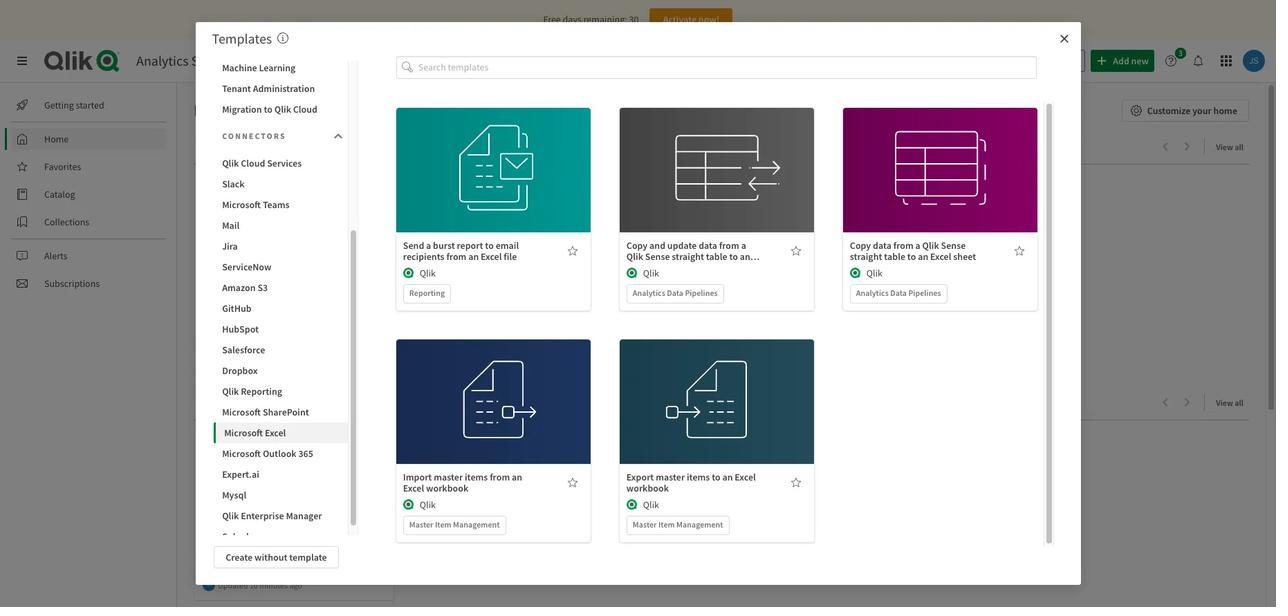 Task type: locate. For each thing, give the bounding box(es) containing it.
pipelines down copy data from a qlik sense straight table to an excel sheet
[[909, 288, 941, 298]]

subscriptions
[[44, 277, 100, 290]]

1 analytics data pipelines from the left
[[633, 288, 718, 298]]

0 horizontal spatial data
[[667, 288, 683, 298]]

qlik image
[[627, 267, 638, 279], [850, 267, 861, 279], [403, 499, 414, 510]]

1 horizontal spatial data
[[890, 288, 907, 298]]

1 horizontal spatial data
[[873, 239, 892, 252]]

0 horizontal spatial table
[[706, 250, 727, 263]]

1 view all from the top
[[1216, 142, 1244, 152]]

analytics data pipelines for table
[[856, 288, 941, 298]]

master item management
[[409, 519, 500, 530], [633, 519, 723, 530]]

excel inside send a burst report to email recipients from an excel file
[[481, 250, 502, 263]]

master right export at the bottom of page
[[656, 471, 685, 483]]

0 horizontal spatial master item management
[[409, 519, 500, 530]]

analytics
[[136, 52, 189, 69], [213, 138, 267, 156], [633, 288, 665, 298], [856, 288, 889, 298]]

home inside home main content
[[194, 100, 236, 121]]

0 vertical spatial updated
[[218, 324, 248, 334]]

1 master from the left
[[409, 519, 433, 530]]

2 management from the left
[[677, 519, 723, 530]]

data for table
[[890, 288, 907, 298]]

1 horizontal spatial management
[[677, 519, 723, 530]]

enterprise
[[241, 510, 284, 522]]

an inside send a burst report to email recipients from an excel file
[[468, 250, 479, 263]]

0 horizontal spatial services
[[191, 52, 239, 69]]

data down copy data from a qlik sense straight table to an excel sheet
[[890, 288, 907, 298]]

to inside copy data from a qlik sense straight table to an excel sheet
[[908, 250, 916, 263]]

app down create
[[223, 565, 239, 578]]

1 vertical spatial 10
[[250, 580, 258, 590]]

analytics data pipelines for sense
[[633, 288, 718, 298]]

2 all from the top
[[1235, 398, 1244, 408]]

0 horizontal spatial item
[[435, 519, 452, 530]]

0 horizontal spatial items
[[465, 471, 488, 483]]

0 vertical spatial qlik image
[[403, 267, 414, 279]]

1 vertical spatial services
[[267, 157, 302, 169]]

home
[[194, 100, 236, 121], [44, 133, 69, 145]]

template for data
[[707, 148, 744, 161]]

management for from
[[453, 519, 500, 530]]

1 item from the left
[[435, 519, 452, 530]]

1 vertical spatial view all
[[1216, 398, 1244, 408]]

qlik image
[[403, 267, 414, 279], [627, 499, 638, 510]]

template
[[483, 148, 521, 161], [707, 148, 744, 161], [930, 148, 968, 161], [483, 380, 521, 393], [707, 380, 744, 393], [289, 551, 327, 564]]

customize your home
[[1148, 104, 1238, 117]]

pipelines down copy and update data from a qlik sense straight table to an excel sheet
[[685, 288, 718, 298]]

administration
[[253, 82, 315, 95]]

0 vertical spatial view
[[1216, 142, 1233, 152]]

0 horizontal spatial copy
[[627, 239, 648, 252]]

services down analytics to explore link
[[267, 157, 302, 169]]

add to favorites image for copy data from a qlik sense straight table to an excel sheet
[[1014, 245, 1025, 256]]

1 horizontal spatial home
[[194, 100, 236, 121]]

2 analytics data pipelines from the left
[[856, 288, 941, 298]]

2 item from the left
[[659, 519, 675, 530]]

master item management for export
[[633, 519, 723, 530]]

teams
[[263, 199, 290, 211]]

1 horizontal spatial workbook
[[627, 482, 669, 494]]

qlik image down export at the bottom of page
[[627, 499, 638, 510]]

1 master from the left
[[434, 471, 463, 483]]

master for export
[[656, 471, 685, 483]]

2 items from the left
[[687, 471, 710, 483]]

details for excel
[[479, 179, 508, 191]]

1 10 from the top
[[250, 324, 258, 334]]

management for to
[[677, 519, 723, 530]]

analytics data pipelines down copy and update data from a qlik sense straight table to an excel sheet
[[633, 288, 718, 298]]

0 vertical spatial minutes
[[260, 324, 288, 334]]

1 workbook from the left
[[426, 482, 469, 494]]

recently
[[213, 394, 265, 412]]

master item management for import
[[409, 519, 500, 530]]

details for table
[[703, 179, 731, 191]]

excel inside export master items to an excel workbook
[[735, 471, 756, 483]]

tenant administration button
[[214, 78, 348, 99]]

1 horizontal spatial services
[[267, 157, 302, 169]]

details
[[479, 179, 508, 191], [703, 179, 731, 191], [926, 179, 955, 191], [479, 411, 508, 423], [703, 411, 731, 423]]

splunk
[[222, 531, 251, 543]]

app for first app
[[223, 565, 239, 578]]

ago up salesforce button
[[289, 324, 302, 334]]

analytics data pipelines
[[633, 288, 718, 298], [856, 288, 941, 298]]

1 items from the left
[[465, 471, 488, 483]]

0 horizontal spatial management
[[453, 519, 500, 530]]

analytics data pipelines down copy data from a qlik sense straight table to an excel sheet
[[856, 288, 941, 298]]

all for recently used
[[1235, 398, 1244, 408]]

home main content
[[172, 83, 1276, 607]]

0 vertical spatial cloud
[[293, 103, 318, 116]]

master item management down "import master items from an excel workbook"
[[409, 519, 500, 530]]

1 vertical spatial first
[[203, 565, 221, 578]]

favorites
[[44, 160, 81, 173]]

1 horizontal spatial copy
[[850, 239, 871, 252]]

updated down 'github'
[[218, 324, 248, 334]]

updated
[[218, 324, 248, 334], [218, 580, 248, 590]]

qlik inside button
[[222, 157, 239, 169]]

2 master from the left
[[633, 519, 657, 530]]

master right the import at the bottom left of the page
[[434, 471, 463, 483]]

1 straight from the left
[[672, 250, 704, 263]]

master item management down export master items to an excel workbook
[[633, 519, 723, 530]]

services
[[191, 52, 239, 69], [267, 157, 302, 169]]

all
[[1235, 142, 1244, 152], [1235, 398, 1244, 408]]

1 horizontal spatial sense
[[941, 239, 966, 252]]

manager
[[286, 510, 322, 522]]

getting started link
[[11, 94, 166, 116]]

ago inside first app updated 10 minutes ago
[[289, 324, 302, 334]]

item down "import master items from an excel workbook"
[[435, 519, 452, 530]]

0 vertical spatial view all
[[1216, 142, 1244, 152]]

ask insight advisor
[[1001, 55, 1079, 67]]

1 horizontal spatial qlik image
[[627, 267, 638, 279]]

ago down personal element
[[289, 580, 302, 590]]

add to favorites image for copy and update data from a qlik sense straight table to an excel sheet
[[791, 245, 802, 256]]

qlik
[[274, 103, 291, 116], [222, 157, 239, 169], [923, 239, 939, 252], [627, 250, 643, 263], [420, 267, 436, 279], [643, 267, 659, 279], [867, 267, 883, 279], [222, 385, 239, 398], [420, 499, 436, 511], [643, 499, 659, 511], [222, 510, 239, 522]]

microsoft for microsoft excel
[[224, 427, 263, 439]]

10 down create
[[250, 580, 258, 590]]

1 vertical spatial all
[[1235, 398, 1244, 408]]

2 workbook from the left
[[627, 482, 669, 494]]

copy inside copy and update data from a qlik sense straight table to an excel sheet
[[627, 239, 648, 252]]

0 horizontal spatial qlik image
[[403, 499, 414, 510]]

1 horizontal spatial master item management
[[633, 519, 723, 530]]

an
[[468, 250, 479, 263], [740, 250, 750, 263], [918, 250, 929, 263], [512, 471, 522, 483], [723, 471, 733, 483]]

item for import
[[435, 519, 452, 530]]

management down "import master items from an excel workbook"
[[453, 519, 500, 530]]

close image
[[1059, 33, 1070, 44]]

minutes up salesforce button
[[260, 324, 288, 334]]

app up hubspot
[[223, 309, 239, 322]]

qlik reporting
[[222, 385, 282, 398]]

microsoft teams
[[222, 199, 290, 211]]

management down export master items to an excel workbook
[[677, 519, 723, 530]]

data down copy and update data from a qlik sense straight table to an excel sheet
[[667, 288, 683, 298]]

management
[[453, 519, 500, 530], [677, 519, 723, 530]]

microsoft up expert.ai
[[222, 448, 261, 460]]

master inside export master items to an excel workbook
[[656, 471, 685, 483]]

mail
[[222, 219, 240, 232]]

cloud down analytics to explore
[[241, 157, 265, 169]]

use for to
[[913, 148, 928, 161]]

ago
[[289, 324, 302, 334], [289, 580, 302, 590]]

view all
[[1216, 142, 1244, 152], [1216, 398, 1244, 408]]

straight inside copy data from a qlik sense straight table to an excel sheet
[[850, 250, 882, 263]]

1 vertical spatial cloud
[[241, 157, 265, 169]]

workbook inside "import master items from an excel workbook"
[[426, 482, 469, 494]]

sharepoint
[[263, 406, 309, 419]]

home inside home "link"
[[44, 133, 69, 145]]

analytics to explore
[[213, 138, 330, 156]]

expert.ai
[[222, 468, 259, 481]]

send a burst report to email recipients from an excel file
[[403, 239, 519, 263]]

qlik cloud services button
[[214, 153, 348, 174]]

1 horizontal spatial straight
[[850, 250, 882, 263]]

now!
[[699, 13, 720, 26]]

1 horizontal spatial qlik image
[[627, 499, 638, 510]]

1 management from the left
[[453, 519, 500, 530]]

app
[[223, 309, 239, 322], [223, 565, 239, 578]]

to inside home main content
[[270, 138, 282, 156]]

export master items to an excel workbook
[[627, 471, 756, 494]]

first for first app updated 10 minutes ago
[[203, 309, 221, 322]]

0 horizontal spatial cloud
[[241, 157, 265, 169]]

items right export at the bottom of page
[[687, 471, 710, 483]]

2 master from the left
[[656, 471, 685, 483]]

1 minutes from the top
[[260, 324, 288, 334]]

2 horizontal spatial a
[[916, 239, 921, 252]]

3 a from the left
[[916, 239, 921, 252]]

pipelines for an
[[909, 288, 941, 298]]

home down tenant
[[194, 100, 236, 121]]

0 horizontal spatial qlik image
[[403, 267, 414, 279]]

used
[[267, 394, 296, 412]]

an inside copy data from a qlik sense straight table to an excel sheet
[[918, 250, 929, 263]]

updated inside first app updated 10 minutes ago
[[218, 324, 248, 334]]

move collection image
[[194, 395, 208, 409]]

first up jacob simon "image"
[[203, 565, 221, 578]]

items inside "import master items from an excel workbook"
[[465, 471, 488, 483]]

template inside button
[[289, 551, 327, 564]]

1 horizontal spatial master
[[656, 471, 685, 483]]

1 horizontal spatial sheet
[[954, 250, 976, 263]]

jira
[[222, 240, 238, 253]]

first inside first app updated 10 minutes ago
[[203, 309, 221, 322]]

1 data from the left
[[667, 288, 683, 298]]

2 a from the left
[[741, 239, 746, 252]]

amazon
[[222, 282, 256, 294]]

sheet inside copy data from a qlik sense straight table to an excel sheet
[[954, 250, 976, 263]]

services down templates
[[191, 52, 239, 69]]

reporting down recipients
[[409, 288, 445, 298]]

first left 'github'
[[203, 309, 221, 322]]

data
[[699, 239, 717, 252], [873, 239, 892, 252]]

from
[[719, 239, 739, 252], [894, 239, 914, 252], [446, 250, 467, 263], [490, 471, 510, 483]]

items right the import at the bottom left of the page
[[465, 471, 488, 483]]

2 data from the left
[[873, 239, 892, 252]]

use template button for excel
[[450, 144, 537, 166]]

updated 10 minutes ago
[[218, 580, 302, 590]]

data
[[667, 288, 683, 298], [890, 288, 907, 298]]

0 vertical spatial reporting
[[409, 288, 445, 298]]

template for to
[[707, 380, 744, 393]]

1 view all link from the top
[[1216, 138, 1249, 155]]

2 master item management from the left
[[633, 519, 723, 530]]

0 horizontal spatial straight
[[672, 250, 704, 263]]

pipelines
[[685, 288, 718, 298], [909, 288, 941, 298]]

1 vertical spatial minutes
[[260, 580, 288, 590]]

0 vertical spatial all
[[1235, 142, 1244, 152]]

1 updated from the top
[[218, 324, 248, 334]]

0 horizontal spatial pipelines
[[685, 288, 718, 298]]

subscriptions link
[[11, 273, 166, 295]]

0 horizontal spatial home
[[44, 133, 69, 145]]

items for to
[[687, 471, 710, 483]]

ask
[[1001, 55, 1015, 67]]

close sidebar menu image
[[17, 55, 28, 66]]

cloud inside button
[[241, 157, 265, 169]]

0 vertical spatial 10
[[250, 324, 258, 334]]

copy inside copy data from a qlik sense straight table to an excel sheet
[[850, 239, 871, 252]]

workbook inside export master items to an excel workbook
[[627, 482, 669, 494]]

microsoft for microsoft teams
[[222, 199, 261, 211]]

2 straight from the left
[[850, 250, 882, 263]]

0 vertical spatial view all link
[[1216, 138, 1249, 155]]

qlik image down recipients
[[403, 267, 414, 279]]

master down the import at the bottom left of the page
[[409, 519, 433, 530]]

1 all from the top
[[1235, 142, 1244, 152]]

master for export master items to an excel workbook
[[633, 519, 657, 530]]

view all for analytics to explore
[[1216, 142, 1244, 152]]

1 vertical spatial updated
[[218, 580, 248, 590]]

0 vertical spatial app
[[223, 309, 239, 322]]

microsoft for microsoft outlook 365
[[222, 448, 261, 460]]

item down export master items to an excel workbook
[[659, 519, 675, 530]]

app inside first app updated 10 minutes ago
[[223, 309, 239, 322]]

data inside copy and update data from a qlik sense straight table to an excel sheet
[[699, 239, 717, 252]]

1 vertical spatial qlik image
[[627, 499, 638, 510]]

2 updated from the top
[[218, 580, 248, 590]]

microsoft inside button
[[222, 199, 261, 211]]

1 horizontal spatial item
[[659, 519, 675, 530]]

mysql
[[222, 489, 246, 502]]

home
[[1214, 104, 1238, 117]]

microsoft down slack
[[222, 199, 261, 211]]

view all link for recently used
[[1216, 394, 1249, 411]]

dropbox
[[222, 365, 258, 377]]

workbook for export
[[627, 482, 669, 494]]

2 first from the top
[[203, 565, 221, 578]]

1 first from the top
[[203, 309, 221, 322]]

data inside copy data from a qlik sense straight table to an excel sheet
[[873, 239, 892, 252]]

master inside "import master items from an excel workbook"
[[434, 471, 463, 483]]

1 horizontal spatial a
[[741, 239, 746, 252]]

home up favorites
[[44, 133, 69, 145]]

0 vertical spatial ago
[[289, 324, 302, 334]]

microsoft sharepoint
[[222, 406, 309, 419]]

qlik inside copy data from a qlik sense straight table to an excel sheet
[[923, 239, 939, 252]]

0 vertical spatial first
[[203, 309, 221, 322]]

without
[[255, 551, 287, 564]]

microsoft excel
[[224, 427, 286, 439]]

1 view from the top
[[1216, 142, 1233, 152]]

0 horizontal spatial workbook
[[426, 482, 469, 494]]

1 horizontal spatial pipelines
[[909, 288, 941, 298]]

1 data from the left
[[699, 239, 717, 252]]

1 copy from the left
[[627, 239, 648, 252]]

0 horizontal spatial master
[[434, 471, 463, 483]]

1 a from the left
[[426, 239, 431, 252]]

details for an
[[926, 179, 955, 191]]

1 vertical spatial app
[[223, 565, 239, 578]]

0 horizontal spatial analytics data pipelines
[[633, 288, 718, 298]]

update
[[667, 239, 697, 252]]

migration
[[222, 103, 262, 116]]

1 horizontal spatial analytics data pipelines
[[856, 288, 941, 298]]

2 view all from the top
[[1216, 398, 1244, 408]]

microsoft down the microsoft sharepoint
[[224, 427, 263, 439]]

master for import
[[434, 471, 463, 483]]

to inside button
[[264, 103, 273, 116]]

jacob simon element
[[203, 579, 215, 591]]

an inside "import master items from an excel workbook"
[[512, 471, 522, 483]]

hubspot
[[222, 323, 259, 336]]

insight
[[1017, 55, 1046, 67]]

1 horizontal spatial items
[[687, 471, 710, 483]]

a inside copy data from a qlik sense straight table to an excel sheet
[[916, 239, 921, 252]]

items for from
[[465, 471, 488, 483]]

add to favorites image
[[567, 245, 578, 256], [791, 245, 802, 256], [1014, 245, 1025, 256], [791, 477, 802, 488]]

1 vertical spatial ago
[[289, 580, 302, 590]]

updated down the first app
[[218, 580, 248, 590]]

qlik image for copy data from a qlik sense straight table to an excel sheet
[[850, 267, 861, 279]]

1 horizontal spatial table
[[884, 250, 906, 263]]

master
[[409, 519, 433, 530], [633, 519, 657, 530]]

0 horizontal spatial reporting
[[241, 385, 282, 398]]

0 horizontal spatial sense
[[645, 250, 670, 263]]

2 pipelines from the left
[[909, 288, 941, 298]]

2 data from the left
[[890, 288, 907, 298]]

qlik image for send a burst report to email recipients from an excel file
[[403, 267, 414, 279]]

and
[[650, 239, 666, 252]]

excel inside copy data from a qlik sense straight table to an excel sheet
[[931, 250, 952, 263]]

1 app from the top
[[223, 309, 239, 322]]

0 horizontal spatial sheet
[[650, 261, 672, 274]]

master down export at the bottom of page
[[633, 519, 657, 530]]

qlik inside copy and update data from a qlik sense straight table to an excel sheet
[[627, 250, 643, 263]]

items inside export master items to an excel workbook
[[687, 471, 710, 483]]

0 vertical spatial services
[[191, 52, 239, 69]]

1 ago from the top
[[289, 324, 302, 334]]

0 horizontal spatial a
[[426, 239, 431, 252]]

template for a
[[930, 148, 968, 161]]

qlik image for export master items to an excel workbook
[[627, 499, 638, 510]]

2 horizontal spatial qlik image
[[850, 267, 861, 279]]

2 app from the top
[[223, 565, 239, 578]]

straight inside copy and update data from a qlik sense straight table to an excel sheet
[[672, 250, 704, 263]]

use template button for an
[[897, 144, 984, 166]]

migration to qlik cloud button
[[214, 99, 348, 120]]

2 view all link from the top
[[1216, 394, 1249, 411]]

microsoft teams button
[[214, 194, 348, 215]]

excel inside "import master items from an excel workbook"
[[403, 482, 424, 494]]

Search templates text field
[[418, 56, 1037, 79]]

recently used link
[[213, 394, 301, 412]]

qlik cloud services
[[222, 157, 302, 169]]

1 horizontal spatial master
[[633, 519, 657, 530]]

getting
[[44, 99, 74, 111]]

2 copy from the left
[[850, 239, 871, 252]]

0 horizontal spatial data
[[699, 239, 717, 252]]

1 vertical spatial view all link
[[1216, 394, 1249, 411]]

cloud down 'administration' at left top
[[293, 103, 318, 116]]

1 master item management from the left
[[409, 519, 500, 530]]

move collection image
[[194, 139, 208, 153]]

copy data from a qlik sense straight table to an excel sheet
[[850, 239, 976, 263]]

use
[[466, 148, 481, 161], [689, 148, 705, 161], [913, 148, 928, 161], [466, 380, 481, 393], [689, 380, 705, 393]]

send
[[403, 239, 424, 252]]

explore
[[285, 138, 330, 156]]

2 table from the left
[[884, 250, 906, 263]]

free days remaining: 30
[[543, 13, 639, 26]]

recipients
[[403, 250, 445, 263]]

0 horizontal spatial master
[[409, 519, 433, 530]]

1 vertical spatial home
[[44, 133, 69, 145]]

microsoft down qlik reporting
[[222, 406, 261, 419]]

2 view from the top
[[1216, 398, 1233, 408]]

1 horizontal spatial cloud
[[293, 103, 318, 116]]

reporting up the microsoft sharepoint
[[241, 385, 282, 398]]

10 up salesforce
[[250, 324, 258, 334]]

1 vertical spatial view
[[1216, 398, 1233, 408]]

splunk button
[[214, 526, 348, 547]]

1 vertical spatial reporting
[[241, 385, 282, 398]]

0 vertical spatial home
[[194, 100, 236, 121]]

1 table from the left
[[706, 250, 727, 263]]

minutes down create without template button
[[260, 580, 288, 590]]

1 pipelines from the left
[[685, 288, 718, 298]]

master for import master items from an excel workbook
[[409, 519, 433, 530]]



Task type: vqa. For each thing, say whether or not it's contained in the screenshot.
the topmost Collection
no



Task type: describe. For each thing, give the bounding box(es) containing it.
microsoft for microsoft sharepoint
[[222, 406, 261, 419]]

sense inside copy data from a qlik sense straight table to an excel sheet
[[941, 239, 966, 252]]

import
[[403, 471, 432, 483]]

use for straight
[[689, 148, 705, 161]]

an inside export master items to an excel workbook
[[723, 471, 733, 483]]

file
[[504, 250, 517, 263]]

catalog
[[44, 188, 75, 201]]

ask insight advisor button
[[978, 50, 1086, 72]]

details button for table
[[674, 174, 760, 196]]

all for analytics to explore
[[1235, 142, 1244, 152]]

view all link for analytics to explore
[[1216, 138, 1249, 155]]

import master items from an excel workbook
[[403, 471, 522, 494]]

slack button
[[214, 174, 348, 194]]

jira button
[[214, 236, 348, 257]]

cloud inside button
[[293, 103, 318, 116]]

a inside copy and update data from a qlik sense straight table to an excel sheet
[[741, 239, 746, 252]]

add to favorites image
[[567, 477, 578, 488]]

table inside copy data from a qlik sense straight table to an excel sheet
[[884, 250, 906, 263]]

slack
[[222, 178, 245, 190]]

app for first app updated 10 minutes ago
[[223, 309, 239, 322]]

table inside copy and update data from a qlik sense straight table to an excel sheet
[[706, 250, 727, 263]]

salesforce button
[[214, 340, 348, 360]]

microsoft outlook 365 button
[[214, 443, 348, 464]]

days
[[563, 13, 582, 26]]

servicenow button
[[214, 257, 348, 277]]

copy for qlik
[[627, 239, 648, 252]]

view for recently used
[[1216, 398, 1233, 408]]

templates are pre-built automations that help you automate common business workflows. get started by selecting one of the pre-built templates or choose the blank canvas to build an automation from scratch. tooltip
[[278, 30, 289, 47]]

expert.ai button
[[214, 464, 348, 485]]

catalog link
[[11, 183, 166, 205]]

advisor
[[1048, 55, 1079, 67]]

servicenow
[[222, 261, 271, 273]]

copy and update data from a qlik sense straight table to an excel sheet
[[627, 239, 750, 274]]

free
[[543, 13, 561, 26]]

to inside export master items to an excel workbook
[[712, 471, 721, 483]]

template for report
[[483, 148, 521, 161]]

item for export
[[659, 519, 675, 530]]

mysql button
[[214, 485, 348, 506]]

connectors button
[[214, 122, 348, 150]]

sheet inside copy and update data from a qlik sense straight table to an excel sheet
[[650, 261, 672, 274]]

recently used
[[213, 394, 296, 412]]

export
[[627, 471, 654, 483]]

add to favorites image for send a burst report to email recipients from an excel file
[[567, 245, 578, 256]]

first app updated 10 minutes ago
[[203, 309, 302, 334]]

home link
[[11, 128, 166, 150]]

activate
[[663, 13, 697, 26]]

use template button for table
[[674, 144, 760, 166]]

1 horizontal spatial reporting
[[409, 288, 445, 298]]

qlik reporting button
[[214, 381, 348, 402]]

mail button
[[214, 215, 348, 236]]

analytics services
[[136, 52, 239, 69]]

tenant administration
[[222, 82, 315, 95]]

sense inside copy and update data from a qlik sense straight table to an excel sheet
[[645, 250, 670, 263]]

Search text field
[[749, 50, 969, 72]]

templates are pre-built automations that help you automate common business workflows. get started by selecting one of the pre-built templates or choose the blank canvas to build an automation from scratch. image
[[278, 33, 289, 44]]

qlik image for import master items from an excel workbook
[[403, 499, 414, 510]]

copy for straight
[[850, 239, 871, 252]]

from inside copy and update data from a qlik sense straight table to an excel sheet
[[719, 239, 739, 252]]

2 10 from the top
[[250, 580, 258, 590]]

qlik enterprise manager
[[222, 510, 322, 522]]

customize your home button
[[1122, 100, 1249, 122]]

microsoft excel button
[[214, 423, 348, 443]]

tenant
[[222, 82, 251, 95]]

migration to qlik cloud
[[222, 103, 318, 116]]

from inside copy data from a qlik sense straight table to an excel sheet
[[894, 239, 914, 252]]

10 inside first app updated 10 minutes ago
[[250, 324, 258, 334]]

learning
[[259, 62, 296, 74]]

s3
[[258, 282, 268, 294]]

view all for recently used
[[1216, 398, 1244, 408]]

activate now!
[[663, 13, 720, 26]]

data for sense
[[667, 288, 683, 298]]

analytics services element
[[136, 52, 239, 69]]

analytics inside home main content
[[213, 138, 267, 156]]

searchbar element
[[727, 50, 969, 72]]

remaining:
[[584, 13, 627, 26]]

create without template
[[226, 551, 327, 564]]

an inside copy and update data from a qlik sense straight table to an excel sheet
[[740, 250, 750, 263]]

use template for excel
[[466, 148, 521, 161]]

qlik image for copy and update data from a qlik sense straight table to an excel sheet
[[627, 267, 638, 279]]

30
[[629, 13, 639, 26]]

jacob simon image
[[203, 579, 215, 591]]

use template for an
[[913, 148, 968, 161]]

email
[[496, 239, 519, 252]]

view for analytics to explore
[[1216, 142, 1233, 152]]

microsoft outlook 365
[[222, 448, 313, 460]]

machine learning button
[[214, 57, 348, 78]]

activate now! link
[[650, 8, 733, 30]]

pipelines for table
[[685, 288, 718, 298]]

reporting inside button
[[241, 385, 282, 398]]

2 ago from the top
[[289, 580, 302, 590]]

salesforce
[[222, 344, 265, 356]]

excel inside button
[[265, 427, 286, 439]]

template for from
[[483, 380, 521, 393]]

collections link
[[11, 211, 166, 233]]

use for an
[[466, 148, 481, 161]]

excel inside copy and update data from a qlik sense straight table to an excel sheet
[[627, 261, 648, 274]]

personal element
[[283, 545, 305, 567]]

templates
[[212, 30, 272, 47]]

a inside send a burst report to email recipients from an excel file
[[426, 239, 431, 252]]

github
[[222, 302, 252, 315]]

minutes inside first app updated 10 minutes ago
[[260, 324, 288, 334]]

github button
[[214, 298, 348, 319]]

use template for table
[[689, 148, 744, 161]]

first for first app
[[203, 565, 221, 578]]

add to favorites image for export master items to an excel workbook
[[791, 477, 802, 488]]

amazon s3 button
[[214, 277, 348, 298]]

details button for excel
[[450, 174, 537, 196]]

machine
[[222, 62, 257, 74]]

amazon s3
[[222, 282, 268, 294]]

details button for an
[[897, 174, 984, 196]]

from inside send a burst report to email recipients from an excel file
[[446, 250, 467, 263]]

qlik inside "button"
[[222, 510, 239, 522]]

first app
[[203, 565, 239, 578]]

connectors
[[222, 131, 286, 141]]

report
[[457, 239, 483, 252]]

started
[[76, 99, 104, 111]]

navigation pane element
[[0, 89, 176, 300]]

alerts link
[[11, 245, 166, 267]]

collections
[[44, 216, 89, 228]]

hubspot button
[[214, 319, 348, 340]]

2 minutes from the top
[[260, 580, 288, 590]]

microsoft sharepoint button
[[214, 402, 348, 423]]

machine learning
[[222, 62, 296, 74]]

dropbox button
[[214, 360, 348, 381]]

365
[[298, 448, 313, 460]]

getting started
[[44, 99, 104, 111]]

services inside qlik cloud services button
[[267, 157, 302, 169]]

to inside send a burst report to email recipients from an excel file
[[485, 239, 494, 252]]

qlik enterprise manager button
[[214, 506, 348, 526]]

workbook for import
[[426, 482, 469, 494]]

favorites link
[[11, 156, 166, 178]]

from inside "import master items from an excel workbook"
[[490, 471, 510, 483]]

to inside copy and update data from a qlik sense straight table to an excel sheet
[[729, 250, 738, 263]]

analytics to explore link
[[213, 138, 335, 156]]



